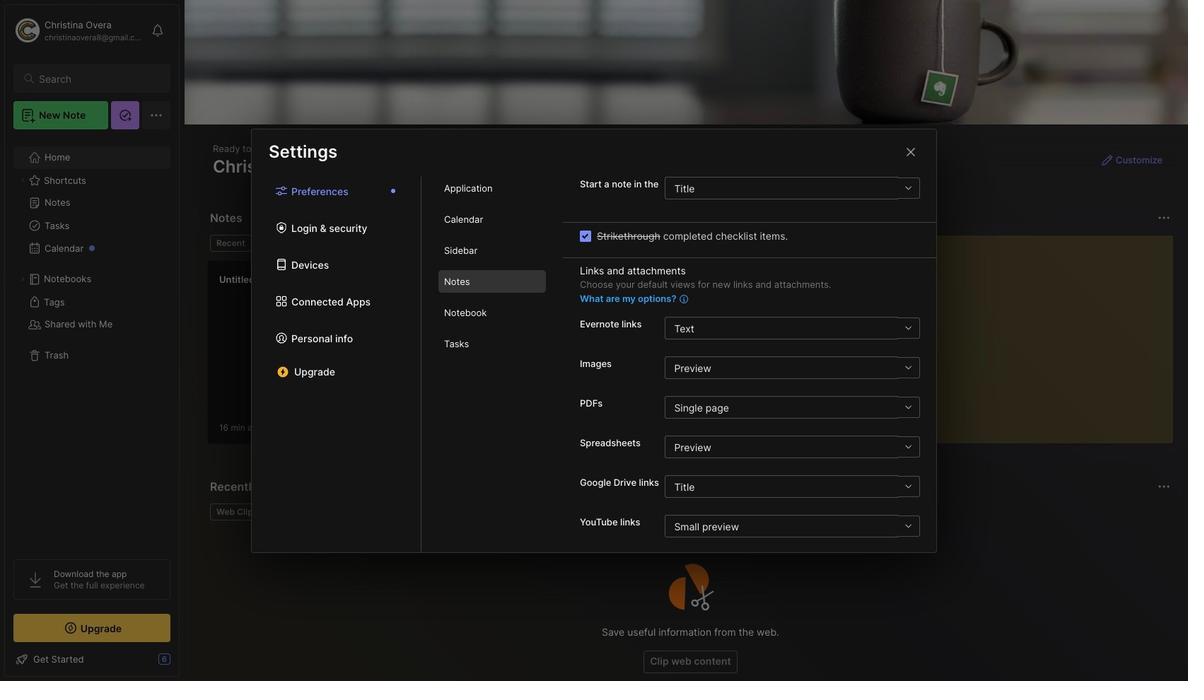 Task type: vqa. For each thing, say whether or not it's contained in the screenshot.
TREE
yes



Task type: describe. For each thing, give the bounding box(es) containing it.
Start writing… text field
[[875, 236, 1173, 432]]

none search field inside main element
[[39, 70, 158, 87]]

tree inside main element
[[5, 138, 179, 547]]

Choose default view option for YouTube links field
[[665, 515, 920, 538]]

Choose default view option for Google Drive links field
[[665, 475, 920, 498]]

main element
[[0, 0, 184, 681]]

Choose default view option for Evernote links field
[[665, 317, 920, 340]]

Search text field
[[39, 72, 158, 86]]

Choose default view option for Spreadsheets field
[[665, 436, 920, 458]]



Task type: locate. For each thing, give the bounding box(es) containing it.
tab
[[439, 177, 546, 200], [439, 208, 546, 231], [210, 235, 252, 252], [257, 235, 315, 252], [439, 239, 546, 262], [439, 270, 546, 293], [439, 301, 546, 324], [439, 333, 546, 355], [210, 504, 264, 521]]

Choose default view option for PDFs field
[[665, 396, 920, 419]]

Start a new note in the body or title. field
[[665, 177, 921, 200]]

expand notebooks image
[[18, 275, 27, 284]]

None search field
[[39, 70, 158, 87]]

tree
[[5, 138, 179, 547]]

Select30 checkbox
[[580, 230, 592, 242]]

row group
[[207, 260, 717, 453]]

close image
[[903, 143, 920, 160]]

tab list
[[252, 177, 422, 552], [422, 177, 563, 552], [210, 235, 841, 252]]

Choose default view option for Images field
[[665, 357, 920, 379]]



